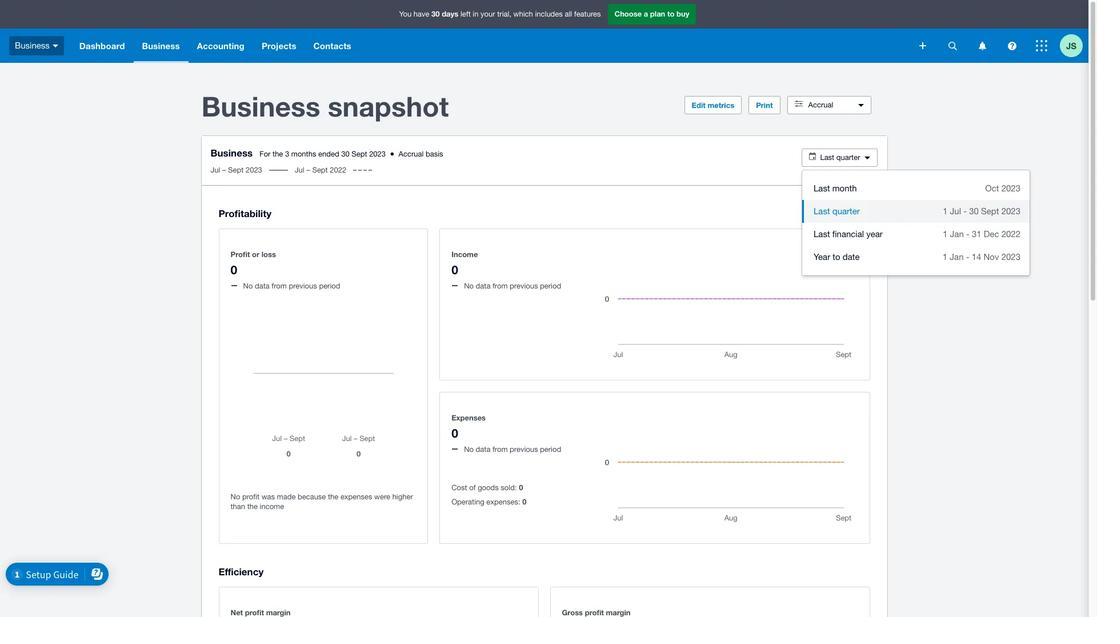Task type: vqa. For each thing, say whether or not it's contained in the screenshot.
the right >
no



Task type: describe. For each thing, give the bounding box(es) containing it.
30 inside "period" list box
[[969, 206, 979, 216]]

period for income 0
[[540, 282, 561, 290]]

efficiency
[[219, 566, 264, 578]]

last for oct 2023
[[814, 183, 830, 193]]

navigation containing dashboard
[[71, 29, 911, 63]]

from for expenses 0
[[493, 445, 508, 454]]

months
[[291, 150, 316, 158]]

higher
[[392, 493, 413, 501]]

all
[[565, 10, 572, 18]]

metrics
[[708, 101, 734, 110]]

year to date
[[814, 252, 860, 262]]

1 business button from the left
[[0, 29, 71, 63]]

a
[[644, 9, 648, 18]]

last quarter button
[[802, 149, 878, 167]]

projects
[[262, 41, 296, 51]]

dashboard link
[[71, 29, 133, 63]]

loss
[[262, 250, 276, 259]]

1 horizontal spatial 30
[[431, 9, 440, 18]]

period list box
[[802, 170, 1030, 275]]

than
[[231, 502, 245, 511]]

1 jan - 14 nov 2023
[[943, 252, 1021, 262]]

from for profit or loss 0
[[272, 282, 287, 290]]

because
[[298, 493, 326, 501]]

1 horizontal spatial svg image
[[1036, 40, 1047, 51]]

0 inside expenses 0
[[452, 426, 458, 440]]

no inside no profit was made because the expenses were higher than the income
[[231, 493, 240, 501]]

month
[[832, 183, 857, 193]]

choose a plan to buy
[[615, 9, 689, 18]]

financial
[[832, 229, 864, 239]]

contacts button
[[305, 29, 360, 63]]

contacts
[[313, 41, 351, 51]]

2 business button from the left
[[133, 29, 188, 63]]

js
[[1066, 40, 1077, 51]]

0 vertical spatial the
[[273, 150, 283, 158]]

1 for 1 jul - 30 sept 2023
[[943, 206, 948, 216]]

year
[[866, 229, 883, 239]]

0 horizontal spatial svg image
[[979, 41, 986, 50]]

0 vertical spatial 2022
[[330, 166, 346, 174]]

0 horizontal spatial the
[[247, 502, 258, 511]]

features
[[574, 10, 601, 18]]

1 vertical spatial 30
[[341, 150, 350, 158]]

plan
[[650, 9, 665, 18]]

ended
[[318, 150, 339, 158]]

income
[[452, 250, 478, 259]]

you have 30 days left in your trial, which includes all features
[[399, 9, 601, 18]]

0 right the expenses:
[[522, 497, 527, 506]]

profit for gross
[[585, 608, 604, 617]]

2023 right oct
[[1002, 183, 1021, 193]]

accounting button
[[188, 29, 253, 63]]

which
[[513, 10, 533, 18]]

last for 1 jul - 30 sept 2023
[[814, 206, 830, 216]]

income 0
[[452, 250, 478, 277]]

cost
[[452, 484, 467, 492]]

none field containing last month
[[802, 170, 1030, 276]]

oct
[[985, 183, 999, 193]]

dashboard
[[79, 41, 125, 51]]

print button
[[749, 96, 780, 114]]

edit
[[692, 101, 706, 110]]

nov
[[984, 252, 999, 262]]

left
[[461, 10, 471, 18]]

print
[[756, 101, 773, 110]]

no profit was made because the expenses were higher than the income
[[231, 493, 413, 511]]

3
[[285, 150, 289, 158]]

profit for no
[[242, 493, 259, 501]]

period for expenses 0
[[540, 445, 561, 454]]

of
[[469, 484, 476, 492]]

1 for 1 jan - 31 dec 2022
[[943, 229, 948, 239]]

data for profit or loss 0
[[255, 282, 270, 290]]

business inside navigation
[[142, 41, 180, 51]]

last for 1 jan - 31 dec 2022
[[814, 229, 830, 239]]

no data from previous period for expenses 0
[[464, 445, 561, 454]]

jul – sept 2022
[[295, 166, 346, 174]]

cost of goods sold: 0 operating expenses: 0
[[452, 483, 527, 506]]

margin for net profit margin
[[266, 608, 291, 617]]

goods
[[478, 484, 499, 492]]

0 right sold: at left bottom
[[519, 483, 523, 492]]

business snapshot
[[201, 90, 449, 122]]

gross profit margin
[[562, 608, 631, 617]]

previous for expenses 0
[[510, 445, 538, 454]]

period for profit or loss 0
[[319, 282, 340, 290]]

0 horizontal spatial to
[[667, 9, 675, 18]]

js button
[[1060, 29, 1089, 63]]

days
[[442, 9, 458, 18]]

jul for jul – sept 2022
[[295, 166, 304, 174]]

profitability
[[219, 208, 271, 220]]

gross
[[562, 608, 583, 617]]

expenses
[[452, 413, 486, 422]]

2023 right nov
[[1002, 252, 1021, 262]]

2022 inside "period" list box
[[1002, 229, 1021, 239]]

1 jul - 30 sept 2023
[[943, 206, 1021, 216]]

quarter inside popup button
[[836, 153, 860, 162]]

banner containing js
[[0, 0, 1089, 63]]

for
[[260, 150, 271, 158]]

no for income 0
[[464, 282, 474, 290]]

you
[[399, 10, 412, 18]]



Task type: locate. For each thing, give the bounding box(es) containing it.
0 vertical spatial 30
[[431, 9, 440, 18]]

- for 14
[[966, 252, 969, 262]]

0 horizontal spatial 30
[[341, 150, 350, 158]]

0 down 'income'
[[452, 263, 458, 277]]

– for sept 2022
[[306, 166, 310, 174]]

jul down months
[[295, 166, 304, 174]]

data for expenses 0
[[476, 445, 491, 454]]

jan
[[950, 229, 964, 239], [950, 252, 964, 262]]

- left 31
[[966, 229, 970, 239]]

1 horizontal spatial the
[[273, 150, 283, 158]]

0 vertical spatial quarter
[[836, 153, 860, 162]]

previous for income 0
[[510, 282, 538, 290]]

group
[[802, 170, 1030, 275]]

–
[[222, 166, 226, 174], [306, 166, 310, 174]]

0 inside the profit or loss 0
[[231, 263, 237, 277]]

last quarter inside "period" list box
[[814, 206, 860, 216]]

2 margin from the left
[[606, 608, 631, 617]]

1 for 1 jan - 14 nov 2023
[[943, 252, 948, 262]]

profit right net
[[245, 608, 264, 617]]

30 up 31
[[969, 206, 979, 216]]

banner
[[0, 0, 1089, 63]]

1 vertical spatial accrual
[[399, 150, 424, 158]]

net profit margin
[[231, 608, 291, 617]]

last financial year
[[814, 229, 883, 239]]

no up than
[[231, 493, 240, 501]]

no down expenses 0 on the bottom
[[464, 445, 474, 454]]

expenses 0
[[452, 413, 486, 440]]

- up "1 jan - 31 dec 2022" on the right top of the page
[[964, 206, 967, 216]]

1 vertical spatial the
[[328, 493, 338, 501]]

accrual left basis
[[399, 150, 424, 158]]

oct 2023
[[985, 183, 1021, 193]]

1 horizontal spatial business button
[[133, 29, 188, 63]]

jul for jul – sept 2023
[[211, 166, 220, 174]]

quarter down month at the top
[[832, 206, 860, 216]]

30 right ended
[[341, 150, 350, 158]]

last quarter down 'last month'
[[814, 206, 860, 216]]

no down income 0
[[464, 282, 474, 290]]

sept right ended
[[352, 150, 367, 158]]

basis
[[426, 150, 443, 158]]

sept up profitability
[[228, 166, 244, 174]]

trial,
[[497, 10, 511, 18]]

data down expenses 0 on the bottom
[[476, 445, 491, 454]]

accrual inside popup button
[[808, 101, 833, 109]]

sept inside "period" list box
[[981, 206, 999, 216]]

in
[[473, 10, 479, 18]]

2022 down ended
[[330, 166, 346, 174]]

1 vertical spatial quarter
[[832, 206, 860, 216]]

the right because at the bottom of page
[[328, 493, 338, 501]]

0 horizontal spatial –
[[222, 166, 226, 174]]

1 up "1 jan - 31 dec 2022" on the right top of the page
[[943, 206, 948, 216]]

1 left 31
[[943, 229, 948, 239]]

30
[[431, 9, 440, 18], [341, 150, 350, 158], [969, 206, 979, 216]]

1 vertical spatial last quarter
[[814, 206, 860, 216]]

navigation
[[71, 29, 911, 63]]

from for income 0
[[493, 282, 508, 290]]

buy
[[677, 9, 689, 18]]

no down the profit or loss 0
[[243, 282, 253, 290]]

1 horizontal spatial accrual
[[808, 101, 833, 109]]

2023 right ended
[[369, 150, 386, 158]]

– for sept 2023
[[222, 166, 226, 174]]

no data from previous period up sold: at left bottom
[[464, 445, 561, 454]]

group containing last month
[[802, 170, 1030, 275]]

jul inside "period" list box
[[950, 206, 961, 216]]

period
[[319, 282, 340, 290], [540, 282, 561, 290], [540, 445, 561, 454]]

0 horizontal spatial accrual
[[399, 150, 424, 158]]

last quarter inside popup button
[[820, 153, 860, 162]]

2023 down for
[[246, 166, 262, 174]]

profit inside no profit was made because the expenses were higher than the income
[[242, 493, 259, 501]]

profit
[[242, 493, 259, 501], [245, 608, 264, 617], [585, 608, 604, 617]]

2022
[[330, 166, 346, 174], [1002, 229, 1021, 239]]

sept down ended
[[312, 166, 328, 174]]

1 vertical spatial -
[[966, 229, 970, 239]]

0 horizontal spatial margin
[[266, 608, 291, 617]]

last left month at the top
[[814, 183, 830, 193]]

0 inside income 0
[[452, 263, 458, 277]]

quarter inside "period" list box
[[832, 206, 860, 216]]

jan left 31
[[950, 229, 964, 239]]

includes
[[535, 10, 563, 18]]

choose
[[615, 9, 642, 18]]

sept
[[352, 150, 367, 158], [228, 166, 244, 174], [312, 166, 328, 174], [981, 206, 999, 216]]

jul up profitability
[[211, 166, 220, 174]]

30 right the have
[[431, 9, 440, 18]]

operating
[[452, 498, 484, 506]]

1 horizontal spatial 2022
[[1002, 229, 1021, 239]]

2 vertical spatial 1
[[943, 252, 948, 262]]

no data from previous period for income 0
[[464, 282, 561, 290]]

sold:
[[501, 484, 517, 492]]

no
[[243, 282, 253, 290], [464, 282, 474, 290], [464, 445, 474, 454], [231, 493, 240, 501]]

year
[[814, 252, 830, 262]]

2 – from the left
[[306, 166, 310, 174]]

0 horizontal spatial 2022
[[330, 166, 346, 174]]

1 jan from the top
[[950, 229, 964, 239]]

data down income 0
[[476, 282, 491, 290]]

the
[[273, 150, 283, 158], [328, 493, 338, 501], [247, 502, 258, 511]]

14
[[972, 252, 981, 262]]

edit metrics button
[[684, 96, 742, 114]]

2023
[[369, 150, 386, 158], [246, 166, 262, 174], [1002, 183, 1021, 193], [1002, 206, 1021, 216], [1002, 252, 1021, 262]]

no for expenses 0
[[464, 445, 474, 454]]

0
[[231, 263, 237, 277], [452, 263, 458, 277], [452, 426, 458, 440], [519, 483, 523, 492], [522, 497, 527, 506]]

2 jan from the top
[[950, 252, 964, 262]]

accounting
[[197, 41, 245, 51]]

1 horizontal spatial –
[[306, 166, 310, 174]]

your
[[481, 10, 495, 18]]

1
[[943, 206, 948, 216], [943, 229, 948, 239], [943, 252, 948, 262]]

to
[[667, 9, 675, 18], [833, 252, 840, 262]]

2 vertical spatial 30
[[969, 206, 979, 216]]

data for income 0
[[476, 282, 491, 290]]

no data from previous period for profit or loss 0
[[243, 282, 340, 290]]

profit right gross at the right
[[585, 608, 604, 617]]

– up profitability
[[222, 166, 226, 174]]

1 – from the left
[[222, 166, 226, 174]]

1 horizontal spatial to
[[833, 252, 840, 262]]

to right year
[[833, 252, 840, 262]]

- for 30
[[964, 206, 967, 216]]

for the 3 months ended 30 sept 2023  ●  accrual basis
[[260, 150, 443, 158]]

0 vertical spatial to
[[667, 9, 675, 18]]

1 vertical spatial jan
[[950, 252, 964, 262]]

the right than
[[247, 502, 258, 511]]

1 left 14
[[943, 252, 948, 262]]

expenses:
[[486, 498, 520, 506]]

last down 'last month'
[[814, 206, 830, 216]]

expenses
[[341, 493, 372, 501]]

margin right net
[[266, 608, 291, 617]]

last
[[820, 153, 834, 162], [814, 183, 830, 193], [814, 206, 830, 216], [814, 229, 830, 239]]

margin for gross profit margin
[[606, 608, 631, 617]]

have
[[414, 10, 429, 18]]

2 horizontal spatial 30
[[969, 206, 979, 216]]

accrual up last quarter popup button
[[808, 101, 833, 109]]

accrual
[[808, 101, 833, 109], [399, 150, 424, 158]]

2 horizontal spatial the
[[328, 493, 338, 501]]

- for 31
[[966, 229, 970, 239]]

svg image
[[948, 41, 957, 50], [1008, 41, 1016, 50], [919, 42, 926, 49], [52, 44, 58, 47]]

jul – sept 2023
[[211, 166, 262, 174]]

1 margin from the left
[[266, 608, 291, 617]]

from
[[272, 282, 287, 290], [493, 282, 508, 290], [493, 445, 508, 454]]

svg image
[[1036, 40, 1047, 51], [979, 41, 986, 50]]

None field
[[802, 170, 1030, 276]]

-
[[964, 206, 967, 216], [966, 229, 970, 239], [966, 252, 969, 262]]

profit or loss 0
[[231, 250, 276, 277]]

2023 down oct 2023
[[1002, 206, 1021, 216]]

net
[[231, 608, 243, 617]]

profit for net
[[245, 608, 264, 617]]

0 horizontal spatial business button
[[0, 29, 71, 63]]

1 vertical spatial 1
[[943, 229, 948, 239]]

0 vertical spatial last quarter
[[820, 153, 860, 162]]

data
[[255, 282, 270, 290], [476, 282, 491, 290], [476, 445, 491, 454]]

1 jan - 31 dec 2022
[[943, 229, 1021, 239]]

to left buy
[[667, 9, 675, 18]]

no for profit or loss 0
[[243, 282, 253, 290]]

last inside popup button
[[820, 153, 834, 162]]

income
[[260, 502, 284, 511]]

jan for 1 jan - 31 dec 2022
[[950, 229, 964, 239]]

1 horizontal spatial margin
[[606, 608, 631, 617]]

margin right gross at the right
[[606, 608, 631, 617]]

1 vertical spatial 2022
[[1002, 229, 1021, 239]]

made
[[277, 493, 296, 501]]

2022 right the dec on the right of page
[[1002, 229, 1021, 239]]

no data from previous period down 'loss'
[[243, 282, 340, 290]]

0 vertical spatial 1
[[943, 206, 948, 216]]

2 vertical spatial -
[[966, 252, 969, 262]]

– down months
[[306, 166, 310, 174]]

no data from previous period down income 0
[[464, 282, 561, 290]]

previous
[[289, 282, 317, 290], [510, 282, 538, 290], [510, 445, 538, 454]]

snapshot
[[328, 90, 449, 122]]

to inside "period" list box
[[833, 252, 840, 262]]

0 vertical spatial accrual
[[808, 101, 833, 109]]

dec
[[984, 229, 999, 239]]

- left 14
[[966, 252, 969, 262]]

no data from previous period
[[243, 282, 340, 290], [464, 282, 561, 290], [464, 445, 561, 454]]

were
[[374, 493, 390, 501]]

was
[[262, 493, 275, 501]]

data down the profit or loss 0
[[255, 282, 270, 290]]

1 vertical spatial to
[[833, 252, 840, 262]]

1 horizontal spatial jul
[[295, 166, 304, 174]]

0 horizontal spatial jul
[[211, 166, 220, 174]]

2 vertical spatial the
[[247, 502, 258, 511]]

date
[[843, 252, 860, 262]]

0 down expenses
[[452, 426, 458, 440]]

last up 'last month'
[[820, 153, 834, 162]]

quarter up month at the top
[[836, 153, 860, 162]]

edit metrics
[[692, 101, 734, 110]]

profit
[[231, 250, 250, 259]]

last quarter up month at the top
[[820, 153, 860, 162]]

quarter
[[836, 153, 860, 162], [832, 206, 860, 216]]

sept up the dec on the right of page
[[981, 206, 999, 216]]

projects button
[[253, 29, 305, 63]]

accrual button
[[787, 96, 871, 114]]

jan left 14
[[950, 252, 964, 262]]

last up year
[[814, 229, 830, 239]]

business button
[[0, 29, 71, 63], [133, 29, 188, 63]]

or
[[252, 250, 259, 259]]

jul
[[211, 166, 220, 174], [295, 166, 304, 174], [950, 206, 961, 216]]

2 horizontal spatial jul
[[950, 206, 961, 216]]

jul up "1 jan - 31 dec 2022" on the right top of the page
[[950, 206, 961, 216]]

last month
[[814, 183, 857, 193]]

last quarter
[[820, 153, 860, 162], [814, 206, 860, 216]]

0 down profit
[[231, 263, 237, 277]]

jan for 1 jan - 14 nov 2023
[[950, 252, 964, 262]]

31
[[972, 229, 982, 239]]

0 vertical spatial jan
[[950, 229, 964, 239]]

the left 3
[[273, 150, 283, 158]]

0 vertical spatial -
[[964, 206, 967, 216]]

previous for profit or loss 0
[[289, 282, 317, 290]]

profit up than
[[242, 493, 259, 501]]



